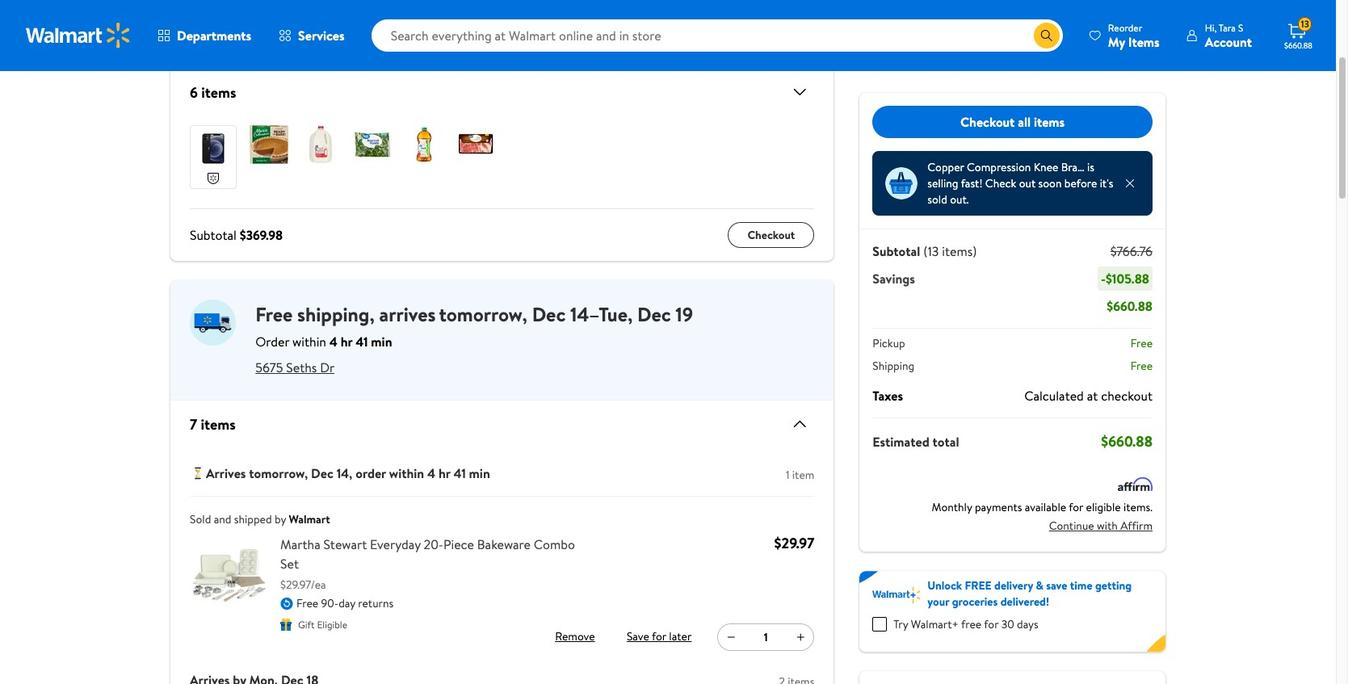 Task type: vqa. For each thing, say whether or not it's contained in the screenshot.
Sponsored
no



Task type: locate. For each thing, give the bounding box(es) containing it.
2 horizontal spatial dec
[[637, 300, 671, 328]]

1 horizontal spatial 4
[[427, 464, 436, 482]]

Search search field
[[371, 19, 1063, 52]]

0 horizontal spatial 1
[[764, 629, 768, 645]]

tomorrow, up by
[[249, 464, 308, 482]]

free
[[965, 578, 992, 594]]

1 vertical spatial items
[[1034, 113, 1065, 131]]

subtotal up savings
[[873, 242, 920, 260]]

hr up 20- at the bottom
[[439, 464, 450, 482]]

0 vertical spatial $660.88
[[1284, 40, 1313, 51]]

-
[[1101, 270, 1106, 288]]

4 inside free shipping , arrives tomorrow, dec 14–tue, dec 19 order within 4 hr 41 min 5675 seths dr
[[329, 333, 338, 351]]

0 vertical spatial tomorrow,
[[439, 300, 527, 328]]

items right all
[[1034, 113, 1065, 131]]

2 horizontal spatial for
[[1069, 499, 1083, 515]]

$660.88
[[1284, 40, 1313, 51], [1107, 297, 1153, 315], [1101, 431, 1153, 452]]

banner
[[860, 571, 1166, 652]]

1 horizontal spatial tomorrow,
[[439, 300, 527, 328]]

1 vertical spatial tomorrow,
[[249, 464, 308, 482]]

1 vertical spatial hr
[[439, 464, 450, 482]]

Walmart Site-Wide search field
[[371, 19, 1063, 52]]

for right save
[[652, 629, 666, 645]]

charlotte supercenter
[[255, 33, 382, 51]]

41 down shipping
[[356, 333, 368, 351]]

30
[[1001, 616, 1014, 632]]

for up continue
[[1069, 499, 1083, 515]]

$766.76
[[1110, 242, 1153, 260]]

and
[[214, 511, 231, 527]]

checkout button
[[728, 222, 814, 248]]

0 horizontal spatial ,
[[349, 464, 352, 482]]

free inside free shipping , arrives tomorrow, dec 14–tue, dec 19 order within 4 hr 41 min 5675 seths dr
[[255, 300, 293, 328]]

Try Walmart+ free for 30 days checkbox
[[873, 617, 887, 632]]

0 vertical spatial min
[[371, 333, 392, 351]]

checkout
[[960, 113, 1015, 131], [748, 227, 795, 243]]

estimated total
[[873, 433, 959, 450]]

all
[[1018, 113, 1031, 131]]

$660.88 down 13
[[1284, 40, 1313, 51]]

hr down shipping
[[341, 333, 353, 351]]

items)
[[942, 242, 977, 260]]

sold
[[190, 511, 211, 527]]

1 vertical spatial 4
[[427, 464, 436, 482]]

41 inside free shipping , arrives tomorrow, dec 14–tue, dec 19 order within 4 hr 41 min 5675 seths dr
[[356, 333, 368, 351]]

today, 9pm-10pm element
[[359, 1, 506, 28]]

0 horizontal spatial tomorrow,
[[249, 464, 308, 482]]

0 horizontal spatial checkout
[[748, 227, 795, 243]]

knee
[[1034, 159, 1058, 175]]

marie callender's pumpkin pie, 36 oz (frozen) with addon services image
[[250, 125, 288, 164]]

for for free
[[984, 616, 999, 632]]

1 horizontal spatial within
[[389, 464, 424, 482]]

out.
[[950, 191, 969, 208]]

0 vertical spatial ,
[[369, 300, 375, 328]]

min up "piece"
[[469, 464, 490, 482]]

eligible
[[1086, 499, 1121, 515]]

copper
[[928, 159, 964, 175]]

martha stewart everyday 20-piece bakeware combo set link
[[280, 535, 588, 574]]

1 vertical spatial 41
[[454, 464, 466, 482]]

1 horizontal spatial for
[[984, 616, 999, 632]]

dec left 14–tue,
[[532, 300, 566, 328]]

, left order
[[349, 464, 352, 482]]

monthly payments available for eligible items. continue with affirm
[[932, 499, 1153, 534]]

walmart image
[[26, 23, 131, 48]]

4 right order
[[427, 464, 436, 482]]

1 vertical spatial 1
[[764, 629, 768, 645]]

by
[[275, 511, 286, 527]]

1 horizontal spatial ,
[[369, 300, 375, 328]]

0 horizontal spatial hr
[[341, 333, 353, 351]]

1 horizontal spatial checkout
[[960, 113, 1015, 131]]

1 vertical spatial within
[[389, 464, 424, 482]]

1 horizontal spatial 41
[[454, 464, 466, 482]]

$660.88 down $105.88
[[1107, 297, 1153, 315]]

0 vertical spatial items
[[201, 82, 236, 102]]

dec left 19
[[637, 300, 671, 328]]

0 horizontal spatial for
[[652, 629, 666, 645]]

less than x qty image
[[886, 167, 918, 200]]

dr
[[320, 359, 334, 376]]

within up seths
[[292, 333, 326, 351]]

1
[[786, 467, 790, 483], [764, 629, 768, 645]]

0 horizontal spatial 41
[[356, 333, 368, 351]]

90-
[[321, 595, 339, 611]]

min down "arrives"
[[371, 333, 392, 351]]

shipped
[[234, 511, 272, 527]]

0 horizontal spatial subtotal
[[190, 226, 237, 244]]

out
[[1019, 175, 1036, 191]]

subtotal
[[190, 226, 237, 244], [873, 242, 920, 260]]

hide all items image
[[784, 414, 810, 434]]

$660.88 up affirm icon
[[1101, 431, 1153, 452]]

increase quantity martha stewart everyday 20-piece bakeware combo set, current quantity 1 image
[[794, 630, 807, 643]]

for inside save for later button
[[652, 629, 666, 645]]

0 horizontal spatial 4
[[329, 333, 338, 351]]

0 horizontal spatial min
[[371, 333, 392, 351]]

is
[[1087, 159, 1094, 175]]

pickup
[[873, 335, 905, 351]]

sold and shipped by walmart
[[190, 511, 330, 527]]

dec left the 14
[[311, 464, 333, 482]]

0 vertical spatial 1
[[786, 467, 790, 483]]

great value frozen broccoli florets, 12 oz steamable bag with addon services image
[[353, 125, 392, 164]]

hourglass image
[[190, 465, 206, 481]]

day
[[339, 595, 355, 611]]

2 vertical spatial items
[[201, 414, 236, 434]]

tomorrow, right "arrives"
[[439, 300, 527, 328]]

0 vertical spatial within
[[292, 333, 326, 351]]

hi,
[[1205, 21, 1217, 34]]

decrease quantity martha stewart everyday 20-piece bakeware combo set, current quantity 1 image
[[725, 630, 738, 643]]

1 vertical spatial $660.88
[[1107, 297, 1153, 315]]

, left "arrives"
[[369, 300, 375, 328]]

subtotal for subtotal $369.98
[[190, 226, 237, 244]]

within inside free shipping , arrives tomorrow, dec 14–tue, dec 19 order within 4 hr 41 min 5675 seths dr
[[292, 333, 326, 351]]

estimated
[[873, 433, 930, 450]]

items right 7 on the bottom of page
[[201, 414, 236, 434]]

your
[[928, 594, 949, 610]]

1 left item
[[786, 467, 790, 483]]

tomorrow,
[[439, 300, 527, 328], [249, 464, 308, 482]]

charlotte
[[255, 33, 309, 51]]

subtotal for subtotal (13 items)
[[873, 242, 920, 260]]

remove button
[[549, 624, 601, 650]]

sold
[[928, 191, 947, 208]]

1 horizontal spatial subtotal
[[873, 242, 920, 260]]

0 horizontal spatial within
[[292, 333, 326, 351]]

19
[[676, 300, 693, 328]]

subtotal left $369.98
[[190, 226, 237, 244]]

1 left 'increase quantity martha stewart everyday 20-piece bakeware combo set, current quantity 1' image
[[764, 629, 768, 645]]

compression
[[967, 159, 1031, 175]]

0 vertical spatial hr
[[341, 333, 353, 351]]

save for later
[[627, 629, 692, 645]]

1 horizontal spatial 1
[[786, 467, 790, 483]]

41
[[356, 333, 368, 351], [454, 464, 466, 482]]

walmart
[[289, 511, 330, 527]]

banner containing unlock free delivery & save time getting your groceries delivered!
[[860, 571, 1166, 652]]

4 up dr at the bottom of page
[[329, 333, 338, 351]]

seths
[[286, 359, 317, 376]]

0 vertical spatial 41
[[356, 333, 368, 351]]

min
[[371, 333, 392, 351], [469, 464, 490, 482]]

delivery
[[994, 578, 1033, 594]]

for left "30"
[[984, 616, 999, 632]]

items right 6
[[201, 82, 236, 102]]

0 vertical spatial 4
[[329, 333, 338, 351]]

tara
[[1219, 21, 1236, 34]]

41 up "piece"
[[454, 464, 466, 482]]

check
[[985, 175, 1016, 191]]

1 for 1 item
[[786, 467, 790, 483]]

order
[[255, 333, 289, 351]]

savings
[[873, 270, 915, 288]]

0 vertical spatial checkout
[[960, 113, 1015, 131]]

arrives
[[206, 464, 246, 482]]

checkout all items
[[960, 113, 1065, 131]]

free shipping, arrives tomorrow, dec 14 to tue, dec 19 5675 seths dr element
[[170, 280, 834, 387]]

for inside monthly payments available for eligible items. continue with affirm
[[1069, 499, 1083, 515]]

for
[[1069, 499, 1083, 515], [984, 616, 999, 632], [652, 629, 666, 645]]

items
[[1128, 33, 1160, 50]]

$29.97
[[774, 533, 814, 553]]

delivered!
[[1001, 594, 1049, 610]]

search icon image
[[1040, 29, 1053, 42]]

min inside free shipping , arrives tomorrow, dec 14–tue, dec 19 order within 4 hr 41 min 5675 seths dr
[[371, 333, 392, 351]]

time
[[1070, 578, 1093, 594]]

free shipping , arrives tomorrow, dec 14–tue, dec 19 order within 4 hr 41 min 5675 seths dr
[[255, 300, 693, 376]]

s
[[1238, 21, 1243, 34]]

1 horizontal spatial min
[[469, 464, 490, 482]]

5675 seths dr button
[[255, 359, 334, 376]]

supercenter
[[313, 33, 382, 51]]

1 vertical spatial checkout
[[748, 227, 795, 243]]

4
[[329, 333, 338, 351], [427, 464, 436, 482]]

free
[[961, 616, 982, 632]]

calculated at checkout
[[1024, 387, 1153, 405]]

9pm-
[[416, 1, 460, 28]]

items inside button
[[1034, 113, 1065, 131]]

within right order
[[389, 464, 424, 482]]



Task type: describe. For each thing, give the bounding box(es) containing it.
before
[[1064, 175, 1097, 191]]

bra...
[[1061, 159, 1084, 175]]

available
[[1025, 499, 1066, 515]]

continue
[[1049, 517, 1094, 534]]

piece
[[443, 536, 474, 553]]

checkout all items button
[[873, 106, 1153, 138]]

reorder my items
[[1108, 21, 1160, 50]]

1 for 1
[[764, 629, 768, 645]]

hr inside free shipping , arrives tomorrow, dec 14–tue, dec 19 order within 4 hr 41 min 5675 seths dr
[[341, 333, 353, 351]]

later
[[669, 629, 692, 645]]

shipping
[[297, 300, 369, 328]]

stewart
[[324, 536, 367, 553]]

eligible
[[317, 618, 347, 631]]

martha stewart everyday 20-piece bakeware combo set, with add-on services, $29.97/ea, 1 in cart gift eligible image
[[190, 535, 267, 612]]

martha
[[280, 536, 320, 553]]

selling
[[928, 175, 958, 191]]

change button
[[771, 8, 814, 26]]

1 horizontal spatial hr
[[439, 464, 450, 482]]

bakeware
[[477, 536, 531, 553]]

great value whole vitamin d milk, gallon, 128 fl oz with addon services image
[[301, 125, 340, 164]]

calculated
[[1024, 387, 1084, 405]]

total
[[933, 433, 959, 450]]

departments button
[[144, 16, 265, 55]]

-$105.88
[[1101, 270, 1149, 288]]

affirm image
[[1118, 477, 1153, 491]]

0 horizontal spatial dec
[[311, 464, 333, 482]]

free pickup today, 9pm-10pm
[[255, 1, 506, 28]]

set
[[280, 555, 299, 573]]

everyday
[[370, 536, 421, 553]]

view all items image
[[784, 82, 810, 102]]

6
[[190, 82, 198, 102]]

2 vertical spatial $660.88
[[1101, 431, 1153, 452]]

great value 100% apple juice, 96 fl oz with addon services image
[[405, 125, 443, 164]]

free 90-day returns
[[296, 595, 394, 611]]

checkout for checkout all items
[[960, 113, 1015, 131]]

unlock free delivery & save time getting your groceries delivered!
[[928, 578, 1132, 610]]

combo
[[534, 536, 575, 553]]

free for arrives
[[255, 300, 293, 328]]

it's
[[1100, 175, 1113, 191]]

free for 9pm-
[[255, 1, 293, 28]]

remove
[[555, 629, 595, 645]]

payments
[[975, 499, 1022, 515]]

fulfillment logo image
[[190, 300, 236, 346]]

returns
[[358, 595, 394, 611]]

items.
[[1124, 499, 1153, 515]]

soon
[[1038, 175, 1062, 191]]

for for available
[[1069, 499, 1083, 515]]

continue with affirm link
[[1049, 513, 1153, 539]]

reorder
[[1108, 21, 1142, 34]]

arrives tomorrow, dec 14 , order within 4 hr 41 min
[[206, 464, 490, 482]]

tomorrow, inside free shipping , arrives tomorrow, dec 14–tue, dec 19 order within 4 hr 41 min 5675 seths dr
[[439, 300, 527, 328]]

save
[[1046, 578, 1067, 594]]

with
[[1097, 517, 1118, 534]]

unlock
[[928, 578, 962, 594]]

today,
[[359, 1, 411, 28]]

$105.88
[[1106, 270, 1149, 288]]

martha stewart everyday 20-piece bakeware combo set $29.97/ea
[[280, 536, 575, 593]]

order
[[356, 464, 386, 482]]

, inside free shipping , arrives tomorrow, dec 14–tue, dec 19 order within 4 hr 41 min 5675 seths dr
[[369, 300, 375, 328]]

walmart plus image
[[873, 587, 921, 603]]

shipping
[[873, 358, 915, 374]]

checkout for checkout
[[748, 227, 795, 243]]

groceries
[[952, 594, 998, 610]]

10pm
[[460, 1, 506, 28]]

change
[[771, 8, 814, 26]]

1 vertical spatial min
[[469, 464, 490, 482]]

getting
[[1095, 578, 1132, 594]]

20-
[[424, 536, 443, 553]]

&
[[1036, 578, 1044, 594]]

7 items
[[190, 414, 236, 434]]

services
[[298, 27, 345, 44]]

item
[[792, 467, 814, 483]]

copper compression knee bra... is selling fast! check out soon before it's sold out.
[[928, 159, 1113, 208]]

gifteligibleicon image
[[280, 618, 292, 630]]

items for 6 items
[[201, 82, 236, 102]]

1 item
[[786, 467, 814, 483]]

pickup
[[297, 1, 354, 28]]

days
[[1017, 616, 1039, 632]]

monthly
[[932, 499, 972, 515]]

walmart+
[[911, 616, 959, 632]]

account
[[1205, 33, 1252, 50]]

free for returns
[[296, 595, 318, 611]]

services button
[[265, 16, 358, 55]]

my
[[1108, 33, 1125, 50]]

subtotal $369.98
[[190, 226, 283, 244]]

close nudge image
[[1124, 177, 1137, 190]]

(13
[[923, 242, 939, 260]]

1 horizontal spatial dec
[[532, 300, 566, 328]]

try walmart+ free for 30 days
[[894, 616, 1039, 632]]

taxes
[[873, 387, 903, 405]]

items for 7 items
[[201, 414, 236, 434]]

great value hickory smoked bacon, 12 oz with addon services image
[[456, 125, 495, 164]]

14
[[337, 464, 349, 482]]

try
[[894, 616, 908, 632]]

straight talk apple iphone 12, 64gb, black- prepaid smartphone [locked to straight talk] with addon services image
[[194, 129, 233, 168]]

1 vertical spatial ,
[[349, 464, 352, 482]]

13
[[1301, 17, 1309, 31]]

checkout
[[1101, 387, 1153, 405]]

subtotal (13 items)
[[873, 242, 977, 260]]

gift
[[298, 618, 315, 631]]

charlotte supercenter button
[[255, 29, 382, 55]]

14–tue,
[[570, 300, 633, 328]]



